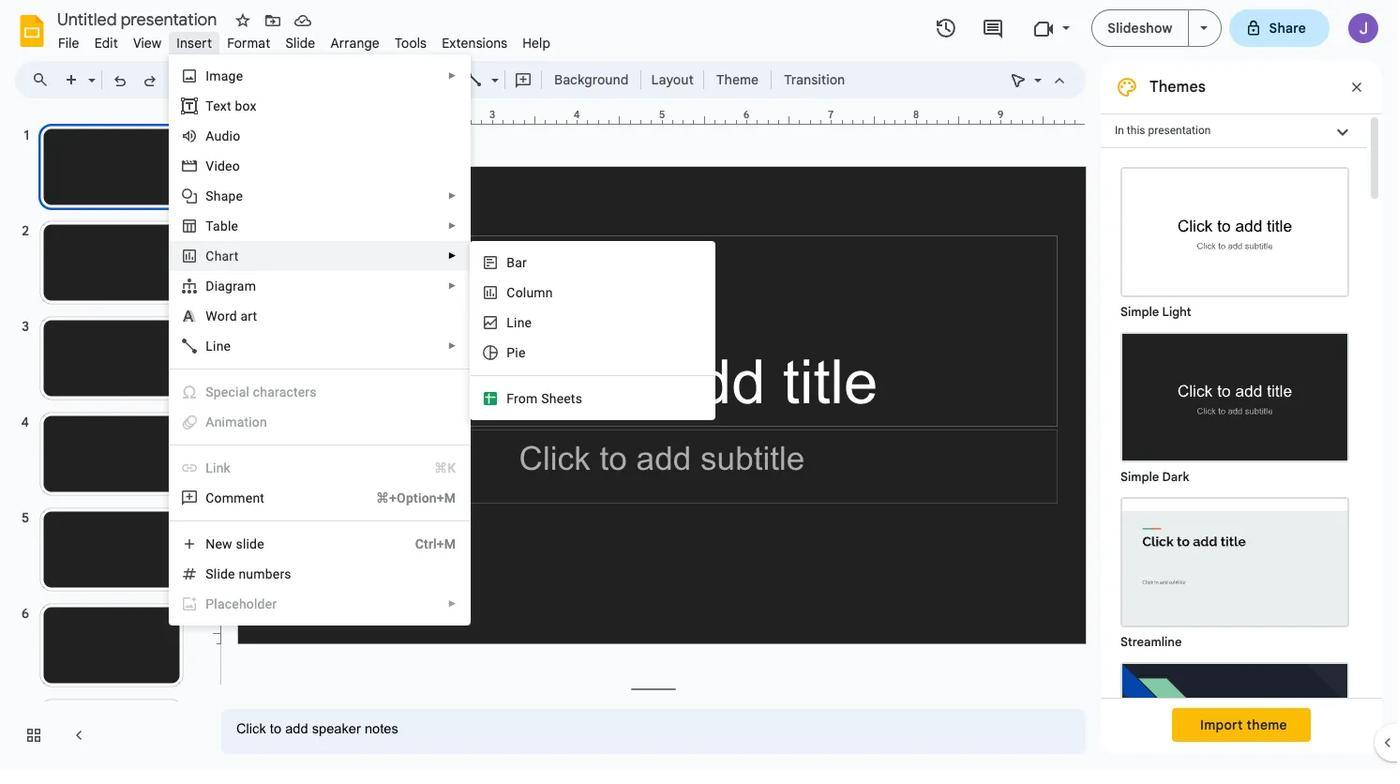 Task type: vqa. For each thing, say whether or not it's contained in the screenshot.


Task type: describe. For each thing, give the bounding box(es) containing it.
⌘+option+m element
[[354, 489, 456, 507]]

chart h element
[[206, 249, 244, 264]]

e
[[228, 567, 235, 582]]

m
[[222, 491, 234, 506]]

pie p element
[[507, 345, 531, 360]]

ial
[[235, 385, 250, 400]]

image i element
[[206, 68, 249, 83]]

⌘k element
[[412, 459, 456, 477]]

slid
[[206, 567, 228, 582]]

art for c h art
[[222, 249, 239, 264]]

presentation options image
[[1200, 26, 1208, 30]]

extensions
[[442, 35, 508, 52]]

c olumn
[[507, 285, 553, 300]]

ctrl+m element
[[393, 535, 456, 553]]

⌘+option+m
[[376, 491, 456, 506]]

n
[[206, 537, 215, 552]]

live pointer settings image
[[1030, 68, 1042, 74]]

heets
[[549, 391, 583, 406]]

t ext box
[[206, 98, 257, 113]]

themes
[[1150, 78, 1206, 97]]

► for art
[[448, 250, 457, 261]]

Rename text field
[[51, 8, 228, 30]]

video v element
[[206, 159, 246, 174]]

slide menu item
[[278, 32, 323, 54]]

le
[[228, 219, 238, 234]]

► for d iagram
[[448, 280, 457, 291]]

light
[[1163, 304, 1192, 320]]

► for le
[[448, 220, 457, 231]]

olumn
[[516, 285, 553, 300]]

file
[[58, 35, 79, 52]]

transition
[[784, 71, 845, 88]]

slide
[[286, 35, 316, 52]]

ta b le
[[206, 219, 238, 234]]

slideshow
[[1108, 20, 1173, 37]]

import theme
[[1201, 717, 1288, 734]]

ta
[[206, 219, 220, 234]]

i mage
[[206, 68, 243, 83]]

diagram d element
[[206, 279, 262, 294]]

in this presentation
[[1115, 124, 1211, 137]]

this
[[1127, 124, 1146, 137]]

p for laceholder
[[206, 597, 214, 612]]

spe c ial characters
[[206, 385, 317, 400]]

spe
[[206, 385, 228, 400]]

streamline
[[1121, 634, 1182, 650]]

theme
[[1247, 717, 1288, 734]]

themes application
[[0, 0, 1398, 769]]

option group inside themes section
[[1101, 148, 1368, 769]]

Menus field
[[23, 67, 65, 93]]

new slide n element
[[206, 537, 270, 552]]

ine
[[514, 315, 532, 330]]

navigation inside themes application
[[0, 106, 206, 769]]

extensions menu item
[[434, 32, 515, 54]]

view menu item
[[126, 32, 169, 54]]

h
[[214, 249, 222, 264]]

a nimation
[[206, 415, 267, 430]]

arrange menu item
[[323, 32, 387, 54]]

ie
[[515, 345, 526, 360]]

text box t element
[[206, 98, 262, 113]]

placeholder p element
[[206, 597, 283, 612]]

view
[[133, 35, 162, 52]]

p ie
[[507, 345, 526, 360]]

d
[[206, 279, 215, 294]]

help
[[523, 35, 551, 52]]

menu item containing p
[[181, 595, 457, 613]]

mode and view toolbar
[[1004, 61, 1075, 98]]

n ew slide
[[206, 537, 264, 552]]

⌘k
[[434, 461, 456, 476]]

mage
[[209, 68, 243, 83]]

transition button
[[776, 66, 854, 94]]

in
[[1115, 124, 1125, 137]]

animation a element
[[206, 415, 273, 430]]

line q element
[[206, 339, 237, 354]]

from sheets s element
[[507, 391, 588, 406]]

p for ie
[[507, 345, 515, 360]]

line l element
[[507, 315, 538, 330]]

focus image
[[1123, 664, 1348, 769]]

simple light
[[1121, 304, 1192, 320]]

audio u element
[[206, 129, 246, 144]]

numbers
[[239, 567, 291, 582]]

menu item containing spe
[[181, 383, 456, 401]]

lin
[[206, 461, 224, 476]]

v
[[206, 159, 214, 174]]

b
[[220, 219, 228, 234]]

from
[[507, 391, 538, 406]]

file menu item
[[51, 32, 87, 54]]

menu containing i
[[169, 54, 471, 626]]

tools
[[395, 35, 427, 52]]

layout
[[651, 71, 694, 88]]

arrange
[[331, 35, 380, 52]]

Simple Dark radio
[[1112, 323, 1359, 488]]

laceholder
[[214, 597, 277, 612]]

simple dark
[[1121, 469, 1190, 485]]

themes section
[[1101, 61, 1383, 769]]

w
[[206, 309, 217, 324]]

nimation
[[214, 415, 267, 430]]

format
[[227, 35, 271, 52]]



Task type: locate. For each thing, give the bounding box(es) containing it.
w ord art
[[206, 309, 257, 324]]

2 menu item from the top
[[181, 413, 456, 431]]

s hape
[[206, 189, 243, 204]]

select line image
[[487, 68, 499, 74]]

1 vertical spatial s
[[541, 391, 549, 406]]

b
[[507, 255, 515, 270]]

0 vertical spatial a
[[206, 129, 214, 144]]

slideshow button
[[1092, 9, 1189, 47]]

menu item
[[181, 383, 456, 401], [181, 413, 456, 431], [181, 459, 456, 477], [181, 595, 457, 613]]

option group
[[1101, 148, 1368, 769]]

theme button
[[708, 66, 767, 94]]

help menu item
[[515, 32, 558, 54]]

menu bar containing file
[[51, 24, 558, 55]]

menu bar inside menu bar banner
[[51, 24, 558, 55]]

simple left dark
[[1121, 469, 1160, 485]]

p down slid at the left of page
[[206, 597, 214, 612]]

ext
[[213, 98, 231, 113]]

theme
[[717, 71, 759, 88]]

simple inside 'simple dark' option
[[1121, 469, 1160, 485]]

share button
[[1229, 9, 1330, 47]]

menu item down characters on the left
[[181, 413, 456, 431]]

1 horizontal spatial p
[[507, 345, 515, 360]]

0 horizontal spatial s
[[206, 189, 214, 204]]

Star checkbox
[[230, 8, 256, 34]]

s
[[206, 189, 214, 204], [541, 391, 549, 406]]

hape
[[214, 189, 243, 204]]

slide numbers e element
[[206, 567, 297, 582]]

menu bar
[[51, 24, 558, 55]]

2 ► from the top
[[448, 190, 457, 201]]

4 menu item from the top
[[181, 595, 457, 613]]

iagram
[[215, 279, 256, 294]]

background
[[554, 71, 629, 88]]

3 ► from the top
[[448, 220, 457, 231]]

a u dio
[[206, 129, 240, 144]]

new slide with layout image
[[83, 68, 96, 74]]

1 vertical spatial c
[[507, 285, 516, 300]]

► for s hape
[[448, 190, 457, 201]]

table b element
[[206, 219, 244, 234]]

menu item containing a
[[181, 413, 456, 431]]

2 a from the top
[[206, 415, 214, 430]]

lin k
[[206, 461, 231, 476]]

s right from
[[541, 391, 549, 406]]

column c element
[[507, 285, 559, 300]]

comment m element
[[206, 491, 270, 506]]

c h art
[[206, 249, 239, 264]]

simple left "light"
[[1121, 304, 1160, 320]]

a for u
[[206, 129, 214, 144]]

1 horizontal spatial art
[[241, 309, 257, 324]]

art up the d iagram
[[222, 249, 239, 264]]

0 vertical spatial s
[[206, 189, 214, 204]]

bar b element
[[507, 255, 533, 270]]

1 vertical spatial a
[[206, 415, 214, 430]]

0 horizontal spatial c
[[206, 249, 214, 264]]

a
[[206, 129, 214, 144], [206, 415, 214, 430]]

c
[[206, 249, 214, 264], [507, 285, 516, 300]]

slid e numbers
[[206, 567, 291, 582]]

simple for simple light
[[1121, 304, 1160, 320]]

ment
[[234, 491, 265, 506]]

import theme button
[[1173, 708, 1311, 742]]

► for p laceholder
[[448, 598, 457, 609]]

menu item up 'nimation'
[[181, 383, 456, 401]]

slide
[[236, 537, 264, 552]]

co
[[206, 491, 222, 506]]

0 vertical spatial art
[[222, 249, 239, 264]]

presentation
[[1149, 124, 1211, 137]]

dio
[[222, 129, 240, 144]]

5 ► from the top
[[448, 280, 457, 291]]

co m ment
[[206, 491, 265, 506]]

menu bar banner
[[0, 0, 1398, 769]]

0 vertical spatial c
[[206, 249, 214, 264]]

dark
[[1163, 469, 1190, 485]]

background button
[[546, 66, 637, 94]]

d iagram
[[206, 279, 256, 294]]

shape s element
[[206, 189, 249, 204]]

share
[[1270, 20, 1307, 37]]

edit menu item
[[87, 32, 126, 54]]

a down spe
[[206, 415, 214, 430]]

Focus radio
[[1112, 653, 1359, 769]]

p laceholder
[[206, 597, 277, 612]]

1 menu item from the top
[[181, 383, 456, 401]]

► inside menu item
[[448, 598, 457, 609]]

6 ► from the top
[[448, 340, 457, 351]]

1 vertical spatial simple
[[1121, 469, 1160, 485]]

format menu item
[[220, 32, 278, 54]]

2 simple from the top
[[1121, 469, 1160, 485]]

0 vertical spatial simple
[[1121, 304, 1160, 320]]

1 a from the top
[[206, 129, 214, 144]]

menu item containing lin
[[181, 459, 456, 477]]

menu containing b
[[470, 241, 716, 420]]

c up d
[[206, 249, 214, 264]]

ctrl+m
[[415, 537, 456, 552]]

0 horizontal spatial art
[[222, 249, 239, 264]]

word art w element
[[206, 309, 263, 324]]

c down b
[[507, 285, 516, 300]]

menu item down numbers
[[181, 595, 457, 613]]

t
[[206, 98, 213, 113]]

l
[[507, 315, 514, 330]]

l ine
[[507, 315, 532, 330]]

art for w ord art
[[241, 309, 257, 324]]

c
[[228, 385, 235, 400]]

c for h
[[206, 249, 214, 264]]

navigation
[[0, 106, 206, 769]]

1 horizontal spatial c
[[507, 285, 516, 300]]

1 simple from the top
[[1121, 304, 1160, 320]]

from s heets
[[507, 391, 583, 406]]

3 menu item from the top
[[181, 459, 456, 477]]

art
[[222, 249, 239, 264], [241, 309, 257, 324]]

main toolbar
[[55, 66, 855, 94]]

► for i mage
[[448, 70, 457, 81]]

4 ► from the top
[[448, 250, 457, 261]]

1 vertical spatial p
[[206, 597, 214, 612]]

a for nimation
[[206, 415, 214, 430]]

insert
[[177, 35, 212, 52]]

special characters c element
[[206, 385, 322, 400]]

1 horizontal spatial s
[[541, 391, 549, 406]]

box
[[235, 98, 257, 113]]

ideo
[[214, 159, 240, 174]]

characters
[[253, 385, 317, 400]]

a left dio
[[206, 129, 214, 144]]

option group containing simple light
[[1101, 148, 1368, 769]]

simple
[[1121, 304, 1160, 320], [1121, 469, 1160, 485]]

Simple Light radio
[[1112, 158, 1359, 769]]

line
[[206, 339, 231, 354]]

edit
[[94, 35, 118, 52]]

ew
[[215, 537, 232, 552]]

menu item up ment
[[181, 459, 456, 477]]

import
[[1201, 717, 1243, 734]]

0 vertical spatial p
[[507, 345, 515, 360]]

menu
[[169, 54, 471, 626], [470, 241, 716, 420]]

1 vertical spatial art
[[241, 309, 257, 324]]

simple for simple dark
[[1121, 469, 1160, 485]]

simple inside the simple light radio
[[1121, 304, 1160, 320]]

b ar
[[507, 255, 527, 270]]

u
[[214, 129, 222, 144]]

link k element
[[206, 461, 236, 476]]

layout button
[[646, 66, 700, 94]]

art right ord
[[241, 309, 257, 324]]

►
[[448, 70, 457, 81], [448, 190, 457, 201], [448, 220, 457, 231], [448, 250, 457, 261], [448, 280, 457, 291], [448, 340, 457, 351], [448, 598, 457, 609]]

i
[[206, 68, 209, 83]]

in this presentation tab
[[1101, 113, 1368, 148]]

p down l
[[507, 345, 515, 360]]

k
[[224, 461, 231, 476]]

tools menu item
[[387, 32, 434, 54]]

ord
[[217, 309, 237, 324]]

s down v
[[206, 189, 214, 204]]

Streamline radio
[[1112, 488, 1359, 653]]

v ideo
[[206, 159, 240, 174]]

7 ► from the top
[[448, 598, 457, 609]]

c for olumn
[[507, 285, 516, 300]]

0 horizontal spatial p
[[206, 597, 214, 612]]

insert menu item
[[169, 32, 220, 54]]

ar
[[515, 255, 527, 270]]

1 ► from the top
[[448, 70, 457, 81]]



